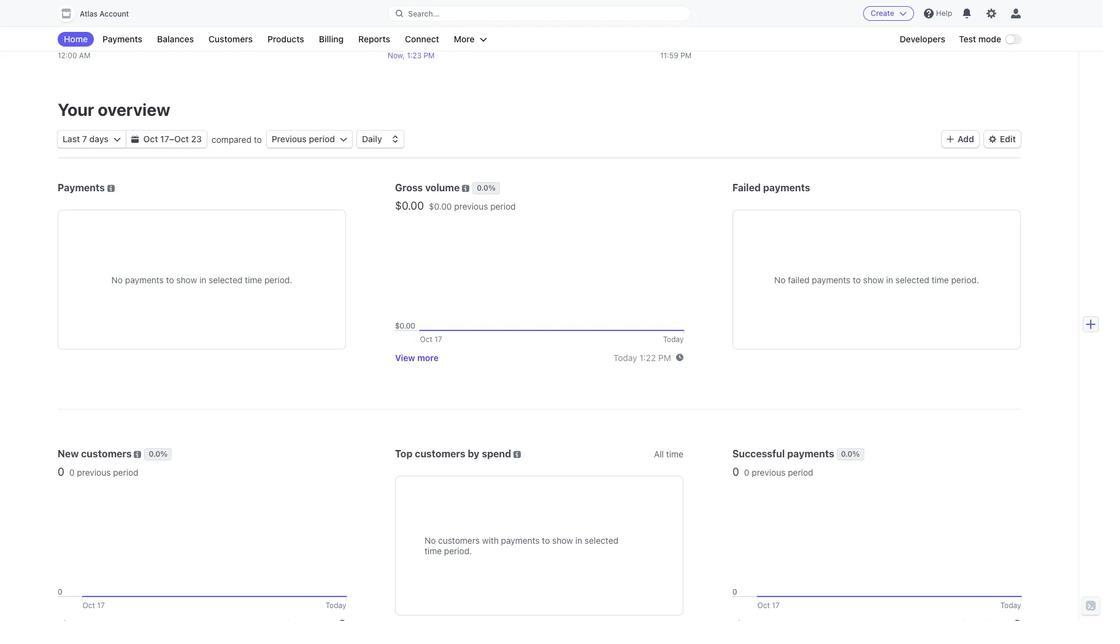 Task type: locate. For each thing, give the bounding box(es) containing it.
svg image inside previous period 'popup button'
[[340, 136, 347, 143]]

2 horizontal spatial no
[[775, 275, 786, 285]]

payments link
[[96, 32, 149, 47]]

show inside "no customers with payments to show in selected time period."
[[552, 536, 573, 546]]

1 horizontal spatial oct
[[174, 134, 189, 144]]

1 horizontal spatial 0.0%
[[477, 183, 496, 193]]

view up 'mode'
[[1001, 12, 1021, 22]]

0 vertical spatial view
[[1001, 12, 1021, 22]]

pm for now, 1:23 pm
[[424, 51, 435, 60]]

gross
[[395, 182, 423, 193]]

previous down volume
[[454, 201, 488, 212]]

pm right the 1:22
[[659, 353, 671, 363]]

billing
[[319, 34, 344, 44]]

info image up $0.00 $0.00 previous period in the top of the page
[[462, 185, 470, 192]]

your overview
[[58, 99, 170, 120]]

1 horizontal spatial view
[[1001, 12, 1021, 22]]

customers inside "no customers with payments to show in selected time period."
[[438, 536, 480, 546]]

payments down 7
[[58, 182, 105, 193]]

0 horizontal spatial no
[[111, 275, 123, 285]]

2 horizontal spatial previous
[[752, 468, 786, 478]]

pm right 11:59
[[681, 51, 692, 60]]

0 0 previous period down successful payments on the right bottom of the page
[[733, 466, 813, 479]]

1 horizontal spatial no
[[425, 536, 436, 546]]

last
[[63, 134, 80, 144]]

edit button
[[984, 131, 1021, 148]]

view inside view —
[[1001, 12, 1021, 22]]

customers
[[81, 449, 132, 460], [415, 449, 466, 460], [438, 536, 480, 546]]

$0.00 down volume
[[429, 201, 452, 212]]

17
[[160, 134, 169, 144]]

0 horizontal spatial pm
[[424, 51, 435, 60]]

2 0 0 previous period from the left
[[733, 466, 813, 479]]

1 horizontal spatial show
[[552, 536, 573, 546]]

payments for failed payments
[[763, 182, 810, 193]]

0 horizontal spatial oct
[[143, 134, 158, 144]]

show
[[176, 275, 197, 285], [863, 275, 884, 285], [552, 536, 573, 546]]

now, 1:23 pm
[[388, 51, 435, 60]]

toolbar
[[942, 131, 1021, 148]]

0 horizontal spatial svg image
[[113, 136, 121, 143]]

in
[[199, 275, 206, 285], [886, 275, 893, 285], [575, 536, 582, 546]]

view for more
[[395, 353, 415, 363]]

info image
[[107, 185, 115, 192], [462, 185, 470, 192], [134, 451, 141, 459], [514, 451, 521, 459]]

customers left by
[[415, 449, 466, 460]]

1 horizontal spatial previous
[[454, 201, 488, 212]]

home
[[64, 34, 88, 44]]

oct left 17
[[143, 134, 158, 144]]

1 horizontal spatial $0.00
[[429, 201, 452, 212]]

new
[[58, 449, 79, 460]]

Search… search field
[[389, 6, 690, 21]]

by
[[468, 449, 480, 460]]

no customers with payments to show in selected time period.
[[425, 536, 619, 557]]

top
[[395, 449, 413, 460]]

0 0 previous period down new customers
[[58, 466, 138, 479]]

previous down successful
[[752, 468, 786, 478]]

period for new customers
[[113, 468, 138, 478]]

time period. inside "no customers with payments to show in selected time period."
[[425, 546, 472, 557]]

view more link
[[395, 353, 439, 363]]

help button
[[919, 4, 957, 23]]

info image for gross volume
[[462, 185, 470, 192]]

0 0 previous period for payments
[[733, 466, 813, 479]]

period inside $0.00 $0.00 previous period
[[491, 201, 516, 212]]

no
[[111, 275, 123, 285], [775, 275, 786, 285], [425, 536, 436, 546]]

1 oct from the left
[[143, 134, 158, 144]]

previous down new customers
[[77, 468, 111, 478]]

previous period button
[[267, 131, 352, 148]]

previous
[[454, 201, 488, 212], [77, 468, 111, 478], [752, 468, 786, 478]]

0.0%
[[477, 183, 496, 193], [149, 450, 168, 459], [841, 450, 860, 459]]

customers right new
[[81, 449, 132, 460]]

0 horizontal spatial in
[[199, 275, 206, 285]]

today 1:22 pm
[[614, 353, 671, 363]]

payments
[[103, 34, 142, 44], [58, 182, 105, 193]]

svg image left svg icon
[[113, 136, 121, 143]]

no failed payments to show in selected time period.
[[775, 275, 979, 285]]

previous for customers
[[77, 468, 111, 478]]

1 vertical spatial view
[[395, 353, 415, 363]]

1 horizontal spatial pm
[[659, 353, 671, 363]]

selected
[[209, 275, 243, 285], [896, 275, 930, 285], [585, 536, 619, 546]]

1 horizontal spatial svg image
[[340, 136, 347, 143]]

period
[[309, 134, 335, 144], [491, 201, 516, 212], [113, 468, 138, 478], [788, 468, 813, 478]]

0 horizontal spatial view
[[395, 353, 415, 363]]

info image for top customers by spend
[[514, 451, 521, 459]]

top customers by spend
[[395, 449, 511, 460]]

$0.00 $0.00 previous period
[[395, 199, 516, 212]]

failed
[[788, 275, 810, 285]]

atlas account button
[[58, 5, 141, 22]]

–
[[169, 134, 174, 144]]

svg image for last 7 days
[[113, 136, 121, 143]]

connect link
[[399, 32, 445, 47]]

customers for top
[[415, 449, 466, 460]]

0 0 previous period
[[58, 466, 138, 479], [733, 466, 813, 479]]

customers link
[[202, 32, 259, 47]]

pm right "1:23"
[[424, 51, 435, 60]]

oct
[[143, 134, 158, 144], [174, 134, 189, 144]]

pm
[[424, 51, 435, 60], [681, 51, 692, 60], [659, 353, 671, 363]]

1 horizontal spatial selected
[[585, 536, 619, 546]]

info image for new customers
[[134, 451, 141, 459]]

0 horizontal spatial previous
[[77, 468, 111, 478]]

0 horizontal spatial 0 0 previous period
[[58, 466, 138, 479]]

balances link
[[151, 32, 200, 47]]

1 horizontal spatial in
[[575, 536, 582, 546]]

2 horizontal spatial 0.0%
[[841, 450, 860, 459]]

0.0% for $0.00
[[477, 183, 496, 193]]

no payments to show in selected time period.
[[111, 275, 292, 285]]

2 horizontal spatial show
[[863, 275, 884, 285]]

svg image
[[113, 136, 121, 143], [340, 136, 347, 143]]

payments
[[763, 182, 810, 193], [125, 275, 164, 285], [812, 275, 851, 285], [787, 449, 835, 460], [501, 536, 540, 546]]

connect
[[405, 34, 439, 44]]

info image right spend
[[514, 451, 521, 459]]

1 horizontal spatial 0 0 previous period
[[733, 466, 813, 479]]

period for successful payments
[[788, 468, 813, 478]]

failed payments
[[733, 182, 810, 193]]

previous inside $0.00 $0.00 previous period
[[454, 201, 488, 212]]

time period.
[[245, 275, 292, 285], [932, 275, 979, 285], [425, 546, 472, 557]]

0 horizontal spatial 0.0%
[[149, 450, 168, 459]]

previous for payments
[[752, 468, 786, 478]]

more
[[454, 34, 475, 44]]

oct 17 – oct 23
[[143, 134, 202, 144]]

1 svg image from the left
[[113, 136, 121, 143]]

your
[[58, 99, 94, 120]]

1 0 0 previous period from the left
[[58, 466, 138, 479]]

2 svg image from the left
[[340, 136, 347, 143]]

products link
[[261, 32, 310, 47]]

payments down account
[[103, 34, 142, 44]]

in inside "no customers with payments to show in selected time period."
[[575, 536, 582, 546]]

all
[[654, 449, 664, 459]]

2 horizontal spatial in
[[886, 275, 893, 285]]

$0.00 down gross
[[395, 199, 424, 212]]

view for —
[[1001, 12, 1021, 22]]

oct left 23 at top
[[174, 134, 189, 144]]

Search… text field
[[389, 6, 690, 21]]

previous
[[272, 134, 307, 144]]

1 horizontal spatial time period.
[[425, 546, 472, 557]]

$0.00
[[395, 199, 424, 212], [429, 201, 452, 212]]

svg image inside last 7 days "popup button"
[[113, 136, 121, 143]]

add button
[[942, 131, 979, 148]]

mode
[[979, 34, 1002, 44]]

2 oct from the left
[[174, 134, 189, 144]]

info image down days
[[107, 185, 115, 192]]

info image right new customers
[[134, 451, 141, 459]]

figure
[[58, 0, 692, 47], [58, 0, 692, 47]]

svg image right previous period on the left top of page
[[340, 136, 347, 143]]

reports link
[[352, 32, 396, 47]]

period for gross volume
[[491, 201, 516, 212]]

—
[[716, 27, 727, 41]]

previous period
[[272, 134, 335, 144]]

atlas account
[[80, 9, 129, 18]]

view left the more
[[395, 353, 415, 363]]

customers left with at the bottom of the page
[[438, 536, 480, 546]]



Task type: describe. For each thing, give the bounding box(es) containing it.
developers
[[900, 34, 946, 44]]

last 7 days button
[[58, 131, 126, 148]]

1:22
[[640, 353, 656, 363]]

0 0 previous period for customers
[[58, 466, 138, 479]]

home link
[[58, 32, 94, 47]]

add
[[958, 134, 974, 144]]

now,
[[388, 51, 405, 60]]

compared
[[212, 134, 252, 145]]

view link
[[1001, 11, 1021, 23]]

no for failed payments
[[775, 275, 786, 285]]

customers
[[209, 34, 253, 44]]

balances
[[157, 34, 194, 44]]

all time
[[654, 449, 684, 459]]

account
[[100, 9, 129, 18]]

11:59
[[660, 51, 679, 60]]

2 horizontal spatial pm
[[681, 51, 692, 60]]

payments inside "no customers with payments to show in selected time period."
[[501, 536, 540, 546]]

0 horizontal spatial time period.
[[245, 275, 292, 285]]

period inside 'popup button'
[[309, 134, 335, 144]]

no inside "no customers with payments to show in selected time period."
[[425, 536, 436, 546]]

svg image for previous period
[[340, 136, 347, 143]]

11:59 pm
[[660, 51, 692, 60]]

more
[[417, 353, 439, 363]]

developers link
[[894, 32, 952, 47]]

successful
[[733, 449, 785, 460]]

customers for no
[[438, 536, 480, 546]]

payments for successful payments
[[787, 449, 835, 460]]

$0.00 inside $0.00 $0.00 previous period
[[429, 201, 452, 212]]

selected inside "no customers with payments to show in selected time period."
[[585, 536, 619, 546]]

days
[[89, 134, 108, 144]]

previous for volume
[[454, 201, 488, 212]]

1 vertical spatial payments
[[58, 182, 105, 193]]

view —
[[716, 12, 1021, 41]]

0 horizontal spatial $0.00
[[395, 199, 424, 212]]

time
[[666, 449, 684, 459]]

2 horizontal spatial selected
[[896, 275, 930, 285]]

with
[[482, 536, 499, 546]]

search…
[[408, 9, 439, 18]]

0 horizontal spatial show
[[176, 275, 197, 285]]

0 vertical spatial payments
[[103, 34, 142, 44]]

0 horizontal spatial selected
[[209, 275, 243, 285]]

7
[[82, 134, 87, 144]]

test mode
[[959, 34, 1002, 44]]

notifications image
[[962, 9, 972, 18]]

info image for payments
[[107, 185, 115, 192]]

help
[[936, 9, 952, 18]]

atlas
[[80, 9, 98, 18]]

pm for today 1:22 pm
[[659, 353, 671, 363]]

payments for no payments to show in selected time period.
[[125, 275, 164, 285]]

am
[[79, 51, 90, 60]]

create
[[871, 9, 895, 18]]

billing link
[[313, 32, 350, 47]]

test
[[959, 34, 976, 44]]

12:00 am
[[58, 51, 90, 60]]

gross volume
[[395, 182, 460, 193]]

no for payments
[[111, 275, 123, 285]]

toolbar containing add
[[942, 131, 1021, 148]]

23
[[191, 134, 202, 144]]

view more
[[395, 353, 439, 363]]

spend
[[482, 449, 511, 460]]

0.0% for 0
[[149, 450, 168, 459]]

edit
[[1000, 134, 1016, 144]]

customers for new
[[81, 449, 132, 460]]

2 horizontal spatial time period.
[[932, 275, 979, 285]]

last 7 days
[[63, 134, 108, 144]]

svg image
[[131, 136, 138, 143]]

products
[[268, 34, 304, 44]]

failed
[[733, 182, 761, 193]]

create button
[[864, 6, 914, 21]]

compared to
[[212, 134, 262, 145]]

reports
[[358, 34, 390, 44]]

today
[[614, 353, 637, 363]]

successful payments
[[733, 449, 835, 460]]

overview
[[98, 99, 170, 120]]

volume
[[425, 182, 460, 193]]

to inside "no customers with payments to show in selected time period."
[[542, 536, 550, 546]]

12:00
[[58, 51, 77, 60]]

more button
[[448, 32, 493, 47]]

1:23
[[407, 51, 422, 60]]

new customers
[[58, 449, 132, 460]]



Task type: vqa. For each thing, say whether or not it's contained in the screenshot.
Top customers by spend
yes



